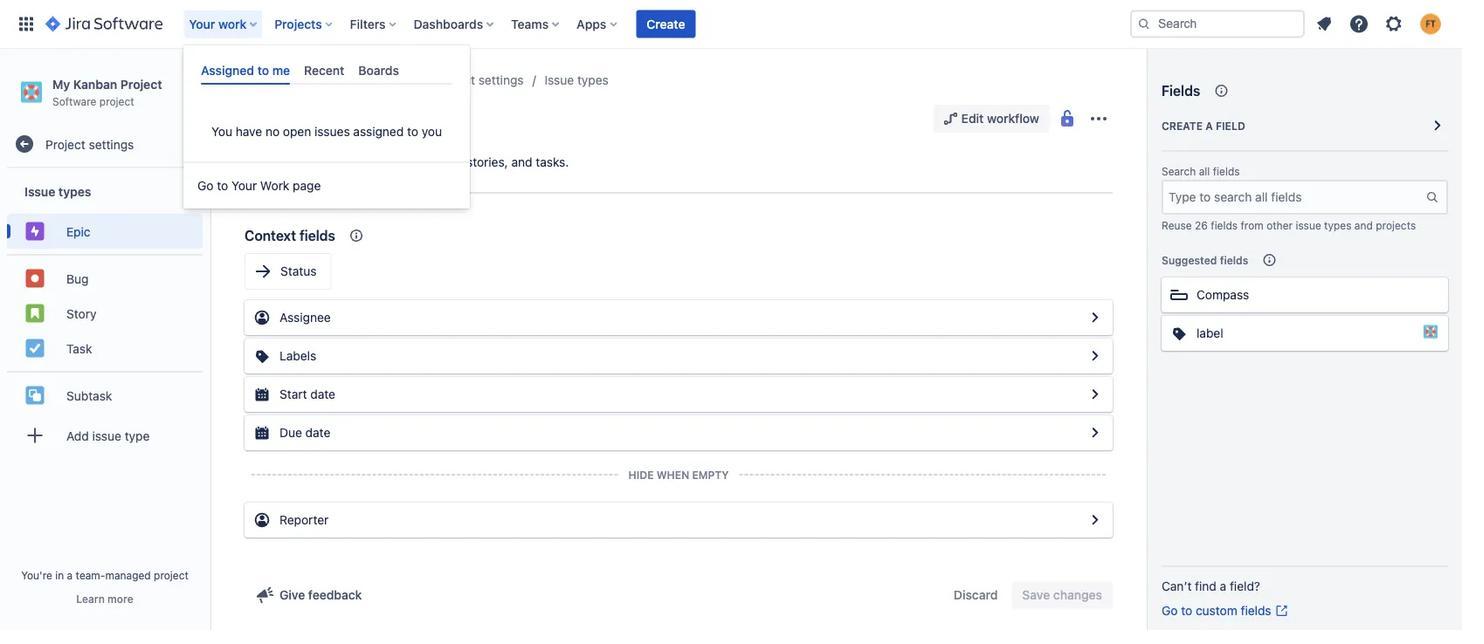 Task type: locate. For each thing, give the bounding box(es) containing it.
epic
[[274, 107, 314, 131], [66, 224, 90, 239]]

0 horizontal spatial project settings
[[45, 137, 134, 151]]

bugs,
[[432, 155, 463, 169]]

when
[[657, 469, 690, 481]]

create button
[[636, 10, 696, 38]]

date right due
[[305, 426, 331, 440]]

to for assigned to me
[[257, 63, 269, 77]]

1 vertical spatial go
[[1162, 604, 1178, 619]]

teams button
[[506, 10, 566, 38]]

issue right other
[[1296, 219, 1322, 231]]

projects
[[275, 17, 322, 31], [241, 73, 287, 87]]

to for go to custom fields
[[1181, 604, 1193, 619]]

1 vertical spatial project settings link
[[7, 127, 203, 162]]

fields left more information about the context fields icon
[[300, 228, 335, 244]]

0 horizontal spatial and
[[511, 155, 532, 169]]

project settings
[[435, 73, 524, 87], [45, 137, 134, 151]]

1 vertical spatial date
[[305, 426, 331, 440]]

settings image
[[1384, 14, 1405, 35]]

add issue type
[[66, 429, 150, 443]]

1 open field configuration image from the top
[[1085, 308, 1106, 328]]

1 horizontal spatial project settings
[[435, 73, 524, 87]]

0 vertical spatial types
[[577, 73, 609, 87]]

group containing issue types
[[7, 169, 203, 464]]

go
[[197, 179, 214, 193], [1162, 604, 1178, 619]]

story
[[66, 306, 96, 321]]

1 vertical spatial types
[[58, 184, 91, 199]]

project settings down software
[[45, 137, 134, 151]]

0 vertical spatial date
[[310, 387, 336, 402]]

1 vertical spatial settings
[[89, 137, 134, 151]]

my right me
[[308, 73, 325, 87]]

0 horizontal spatial issue
[[92, 429, 121, 443]]

project right managed
[[154, 570, 189, 582]]

1 horizontal spatial issue
[[1296, 219, 1322, 231]]

kanban
[[329, 73, 371, 87], [73, 77, 117, 91]]

0 horizontal spatial settings
[[89, 137, 134, 151]]

fields right 26
[[1211, 219, 1238, 231]]

1 vertical spatial projects
[[241, 73, 287, 87]]

teams
[[511, 17, 549, 31]]

0 horizontal spatial types
[[58, 184, 91, 199]]

dashboards button
[[408, 10, 501, 38]]

project settings link down dashboards popup button
[[435, 70, 524, 91]]

0 horizontal spatial a
[[67, 570, 73, 582]]

my
[[308, 73, 325, 87], [52, 77, 70, 91]]

bug
[[66, 272, 89, 286]]

26
[[1195, 219, 1208, 231]]

1 vertical spatial issue
[[92, 429, 121, 443]]

date inside button
[[305, 426, 331, 440]]

create
[[647, 17, 685, 31], [1162, 120, 1203, 132]]

you're
[[21, 570, 52, 582]]

1 horizontal spatial epic
[[274, 107, 314, 131]]

hide when empty
[[629, 469, 729, 481]]

type
[[125, 429, 150, 443]]

0 horizontal spatial project
[[99, 95, 134, 107]]

epic inside group
[[66, 224, 90, 239]]

issue up the epic link
[[24, 184, 55, 199]]

my up software
[[52, 77, 70, 91]]

you
[[211, 125, 232, 139]]

project settings link down my kanban project software project at the left top of page
[[7, 127, 203, 162]]

more information about the fields image
[[1211, 80, 1232, 101]]

your down the epics
[[231, 179, 257, 193]]

edit workflow button
[[934, 105, 1050, 133]]

have
[[236, 125, 262, 139]]

projects inside dropdown button
[[275, 17, 322, 31]]

0 horizontal spatial create
[[647, 17, 685, 31]]

create for create
[[647, 17, 685, 31]]

label
[[1197, 326, 1224, 341]]

0 horizontal spatial go
[[197, 179, 214, 193]]

1 vertical spatial create
[[1162, 120, 1203, 132]]

create inside button
[[647, 17, 685, 31]]

types up epic group
[[58, 184, 91, 199]]

a right the "in"
[[67, 570, 73, 582]]

1 horizontal spatial project
[[154, 570, 189, 582]]

0 vertical spatial project settings link
[[435, 70, 524, 91]]

my kanban project software project
[[52, 77, 162, 107]]

0 vertical spatial project settings
[[435, 73, 524, 87]]

fields left this link will be opened in a new tab icon
[[1241, 604, 1272, 619]]

open field configuration image for reporter
[[1085, 510, 1106, 531]]

1 horizontal spatial go
[[1162, 604, 1178, 619]]

group
[[7, 169, 203, 464], [7, 254, 203, 371]]

to
[[257, 63, 269, 77], [407, 125, 418, 139], [217, 179, 228, 193], [1181, 604, 1193, 619]]

0 horizontal spatial your
[[189, 17, 215, 31]]

go to custom fields
[[1162, 604, 1272, 619]]

kanban inside my kanban project software project
[[73, 77, 117, 91]]

1 horizontal spatial kanban
[[329, 73, 371, 87]]

1 horizontal spatial a
[[1206, 120, 1213, 132]]

0 vertical spatial go
[[197, 179, 214, 193]]

page
[[293, 179, 321, 193]]

1 vertical spatial project settings
[[45, 137, 134, 151]]

epic up bug
[[66, 224, 90, 239]]

projects up me
[[275, 17, 322, 31]]

projects for projects dropdown button
[[275, 17, 322, 31]]

1 vertical spatial issue
[[24, 184, 55, 199]]

track
[[278, 155, 307, 169]]

date inside button
[[310, 387, 336, 402]]

and
[[511, 155, 532, 169], [1355, 219, 1373, 231]]

labels
[[280, 349, 316, 363]]

search all fields
[[1162, 166, 1240, 178]]

notifications image
[[1314, 14, 1335, 35]]

software
[[52, 95, 96, 107]]

go down you
[[197, 179, 214, 193]]

0 horizontal spatial epic
[[66, 224, 90, 239]]

0 vertical spatial project
[[99, 95, 134, 107]]

a
[[1206, 120, 1213, 132], [67, 570, 73, 582], [1220, 580, 1227, 594]]

Type to search all fields text field
[[1164, 182, 1426, 213]]

give feedback button
[[245, 582, 373, 610]]

issue right add
[[92, 429, 121, 443]]

add
[[66, 429, 89, 443]]

1 horizontal spatial settings
[[479, 73, 524, 87]]

go down can't
[[1162, 604, 1178, 619]]

suggested
[[1162, 254, 1217, 266]]

date for start date
[[310, 387, 336, 402]]

date right "start"
[[310, 387, 336, 402]]

task
[[66, 341, 92, 356]]

edit workflow
[[962, 111, 1040, 126]]

issue down primary element
[[545, 73, 574, 87]]

and left projects on the top right of the page
[[1355, 219, 1373, 231]]

your work button
[[184, 10, 264, 38]]

issue types up the epic link
[[24, 184, 91, 199]]

all
[[1199, 166, 1210, 178]]

1 horizontal spatial types
[[577, 73, 609, 87]]

work
[[260, 179, 290, 193]]

project
[[99, 95, 134, 107], [154, 570, 189, 582]]

settings down teams
[[479, 73, 524, 87]]

create down fields
[[1162, 120, 1203, 132]]

to left work at the left of page
[[217, 179, 228, 193]]

projects for projects link
[[241, 73, 287, 87]]

a right find
[[1220, 580, 1227, 594]]

1 group from the top
[[7, 169, 203, 464]]

1 horizontal spatial your
[[231, 179, 257, 193]]

2 horizontal spatial types
[[1325, 219, 1352, 231]]

types down type to search all fields text field
[[1325, 219, 1352, 231]]

project
[[374, 73, 414, 87], [435, 73, 475, 87], [120, 77, 162, 91], [45, 137, 85, 151]]

epic group
[[7, 209, 203, 254]]

1 horizontal spatial issue
[[545, 73, 574, 87]]

your
[[189, 17, 215, 31], [231, 179, 257, 193]]

1 vertical spatial epic
[[66, 224, 90, 239]]

project settings down dashboards popup button
[[435, 73, 524, 87]]

custom
[[1196, 604, 1238, 619]]

and for tasks.
[[511, 155, 532, 169]]

assigned
[[353, 125, 404, 139]]

issue
[[545, 73, 574, 87], [24, 184, 55, 199]]

0 vertical spatial create
[[647, 17, 685, 31]]

3 open field configuration image from the top
[[1085, 423, 1106, 444]]

issue types down primary element
[[545, 73, 609, 87]]

open field configuration image for assignee
[[1085, 308, 1106, 328]]

0 vertical spatial and
[[511, 155, 532, 169]]

kanban up the issues
[[329, 73, 371, 87]]

assignee
[[280, 311, 331, 325]]

dashboards
[[414, 17, 483, 31]]

fields
[[1162, 83, 1201, 99]]

types down 'apps' popup button
[[577, 73, 609, 87]]

1 horizontal spatial my
[[308, 73, 325, 87]]

0 horizontal spatial issue
[[24, 184, 55, 199]]

a left field at the top of the page
[[1206, 120, 1213, 132]]

tab list containing assigned to me
[[194, 56, 460, 85]]

create right 'apps' popup button
[[647, 17, 685, 31]]

projects up issue type icon
[[241, 73, 287, 87]]

0 vertical spatial epic
[[274, 107, 314, 131]]

tab list
[[194, 56, 460, 85]]

apps
[[577, 17, 607, 31]]

settings down my kanban project software project at the left top of page
[[89, 137, 134, 151]]

more information about the context fields image
[[346, 225, 367, 246]]

4 open field configuration image from the top
[[1085, 510, 1106, 531]]

go to your work page link
[[183, 169, 470, 204]]

workflow
[[987, 111, 1040, 126]]

fields
[[1213, 166, 1240, 178], [1211, 219, 1238, 231], [300, 228, 335, 244], [1220, 254, 1249, 266], [1241, 604, 1272, 619]]

1 horizontal spatial and
[[1355, 219, 1373, 231]]

1 horizontal spatial project settings link
[[435, 70, 524, 91]]

kanban up software
[[73, 77, 117, 91]]

edit
[[962, 111, 984, 126]]

open field configuration image
[[1085, 308, 1106, 328], [1085, 346, 1106, 367], [1085, 423, 1106, 444], [1085, 510, 1106, 531]]

settings
[[479, 73, 524, 87], [89, 137, 134, 151]]

jira software image
[[45, 14, 163, 35], [45, 14, 163, 35]]

task link
[[7, 331, 203, 366]]

context
[[245, 228, 296, 244]]

open field configuration image inside assignee 'button'
[[1085, 308, 1106, 328]]

open field configuration image inside reporter button
[[1085, 510, 1106, 531]]

open field configuration image inside due date button
[[1085, 423, 1106, 444]]

go for go to custom fields
[[1162, 604, 1178, 619]]

1 vertical spatial your
[[231, 179, 257, 193]]

0 horizontal spatial my
[[52, 77, 70, 91]]

and left tasks. in the top of the page
[[511, 155, 532, 169]]

me
[[272, 63, 290, 77]]

your inside popup button
[[189, 17, 215, 31]]

my inside my kanban project software project
[[52, 77, 70, 91]]

open
[[283, 125, 311, 139]]

start
[[280, 387, 307, 402]]

to down can't
[[1181, 604, 1193, 619]]

0 horizontal spatial issue types
[[24, 184, 91, 199]]

0 vertical spatial issue
[[545, 73, 574, 87]]

epics
[[245, 155, 275, 169]]

1 horizontal spatial create
[[1162, 120, 1203, 132]]

0 vertical spatial issue types
[[545, 73, 609, 87]]

my kanban project link
[[308, 70, 414, 91]]

project right software
[[99, 95, 134, 107]]

label button
[[1162, 316, 1448, 351]]

0 vertical spatial projects
[[275, 17, 322, 31]]

2 open field configuration image from the top
[[1085, 346, 1106, 367]]

2 group from the top
[[7, 254, 203, 371]]

open field configuration image inside labels button
[[1085, 346, 1106, 367]]

2 horizontal spatial a
[[1220, 580, 1227, 594]]

epic right issue type icon
[[274, 107, 314, 131]]

reuse
[[1162, 219, 1192, 231]]

more
[[108, 593, 133, 605]]

banner
[[0, 0, 1462, 49]]

to left me
[[257, 63, 269, 77]]

1 vertical spatial and
[[1355, 219, 1373, 231]]

0 vertical spatial your
[[189, 17, 215, 31]]

start date
[[280, 387, 336, 402]]

your left the work
[[189, 17, 215, 31]]

0 horizontal spatial kanban
[[73, 77, 117, 91]]



Task type: describe. For each thing, give the bounding box(es) containing it.
issues
[[315, 125, 350, 139]]

tasks.
[[536, 155, 569, 169]]

project inside my kanban project software project
[[120, 77, 162, 91]]

search
[[1162, 166, 1196, 178]]

1 horizontal spatial issue types
[[545, 73, 609, 87]]

status
[[280, 264, 317, 279]]

apps button
[[572, 10, 624, 38]]

of
[[375, 155, 386, 169]]

team-
[[76, 570, 105, 582]]

bug link
[[7, 261, 203, 296]]

feedback
[[308, 588, 362, 603]]

you
[[422, 125, 442, 139]]

create a field
[[1162, 120, 1246, 132]]

fields right all
[[1213, 166, 1240, 178]]

open field configuration image for due date
[[1085, 423, 1106, 444]]

0 vertical spatial settings
[[479, 73, 524, 87]]

discard button
[[943, 582, 1009, 610]]

subtask
[[66, 389, 112, 403]]

recent
[[304, 63, 345, 77]]

empty
[[692, 469, 729, 481]]

find
[[1195, 580, 1217, 594]]

date for due date
[[305, 426, 331, 440]]

context fields
[[245, 228, 335, 244]]

assignee button
[[245, 301, 1113, 335]]

filters
[[350, 17, 386, 31]]

issue type icon image
[[245, 108, 266, 129]]

add issue type button
[[7, 419, 203, 454]]

can't find a field?
[[1162, 580, 1261, 594]]

reporter button
[[245, 503, 1113, 538]]

projects button
[[269, 10, 340, 38]]

and for projects
[[1355, 219, 1373, 231]]

boards
[[358, 63, 399, 77]]

kanban for my kanban project software project
[[73, 77, 117, 91]]

reporter
[[280, 513, 329, 528]]

learn more
[[76, 593, 133, 605]]

create for create a field
[[1162, 120, 1203, 132]]

appswitcher icon image
[[16, 14, 37, 35]]

in
[[55, 570, 64, 582]]

suggested fields
[[1162, 254, 1249, 266]]

issue types link
[[545, 70, 609, 91]]

1 vertical spatial issue types
[[24, 184, 91, 199]]

my kanban project image
[[1424, 325, 1438, 339]]

reuse 26 fields from other issue types and projects
[[1162, 219, 1416, 231]]

compass button
[[1162, 278, 1448, 313]]

you're in a team-managed project
[[21, 570, 189, 582]]

2 vertical spatial types
[[1325, 219, 1352, 231]]

your work
[[189, 17, 247, 31]]

0 vertical spatial issue
[[1296, 219, 1322, 231]]

your profile and settings image
[[1421, 14, 1441, 35]]

1 vertical spatial project
[[154, 570, 189, 582]]

my for my kanban project software project
[[52, 77, 70, 91]]

give feedback
[[280, 588, 362, 603]]

field
[[1216, 120, 1246, 132]]

open field configuration image
[[1085, 384, 1106, 405]]

hide
[[629, 469, 654, 481]]

you have no open issues assigned to you
[[211, 125, 442, 139]]

project inside my kanban project software project
[[99, 95, 134, 107]]

due date button
[[245, 416, 1113, 451]]

other
[[1267, 219, 1293, 231]]

field?
[[1230, 580, 1261, 594]]

a for can't find a field?
[[1220, 580, 1227, 594]]

0 horizontal spatial project settings link
[[7, 127, 203, 162]]

add issue type image
[[24, 426, 45, 447]]

start date button
[[245, 377, 1113, 412]]

work
[[218, 17, 247, 31]]

assigned
[[201, 63, 254, 77]]

more options image
[[1089, 108, 1110, 129]]

primary element
[[10, 0, 1130, 48]]

learn more button
[[76, 592, 133, 606]]

compass
[[1197, 288, 1249, 302]]

due date
[[280, 426, 331, 440]]

subtask link
[[7, 378, 203, 413]]

group containing bug
[[7, 254, 203, 371]]

collections
[[310, 155, 371, 169]]

go for go to your work page
[[197, 179, 214, 193]]

epics track collections of related bugs, stories, and tasks.
[[245, 155, 569, 169]]

assigned to me
[[201, 63, 290, 77]]

go to your work page
[[197, 179, 321, 193]]

learn
[[76, 593, 105, 605]]

issue inside button
[[92, 429, 121, 443]]

to for go to your work page
[[217, 179, 228, 193]]

search image
[[1137, 17, 1151, 31]]

projects
[[1376, 219, 1416, 231]]

filters button
[[345, 10, 403, 38]]

help image
[[1349, 14, 1370, 35]]

can't
[[1162, 580, 1192, 594]]

give
[[280, 588, 305, 603]]

go to custom fields link
[[1162, 603, 1289, 620]]

banner containing your work
[[0, 0, 1462, 49]]

my for my kanban project
[[308, 73, 325, 87]]

more information about the suggested fields image
[[1259, 250, 1280, 271]]

open field configuration image for labels
[[1085, 346, 1106, 367]]

issue inside issue types link
[[545, 73, 574, 87]]

no
[[266, 125, 280, 139]]

epic link
[[7, 214, 203, 249]]

story link
[[7, 296, 203, 331]]

fields left more information about the suggested fields "icon"
[[1220, 254, 1249, 266]]

Search field
[[1130, 10, 1305, 38]]

related
[[389, 155, 429, 169]]

to left 'you'
[[407, 125, 418, 139]]

due
[[280, 426, 302, 440]]

kanban for my kanban project
[[329, 73, 371, 87]]

labels button
[[245, 339, 1113, 374]]

this link will be opened in a new tab image
[[1275, 605, 1289, 619]]

a for you're in a team-managed project
[[67, 570, 73, 582]]

managed
[[105, 570, 151, 582]]



Task type: vqa. For each thing, say whether or not it's contained in the screenshot.
issue to the bottom
yes



